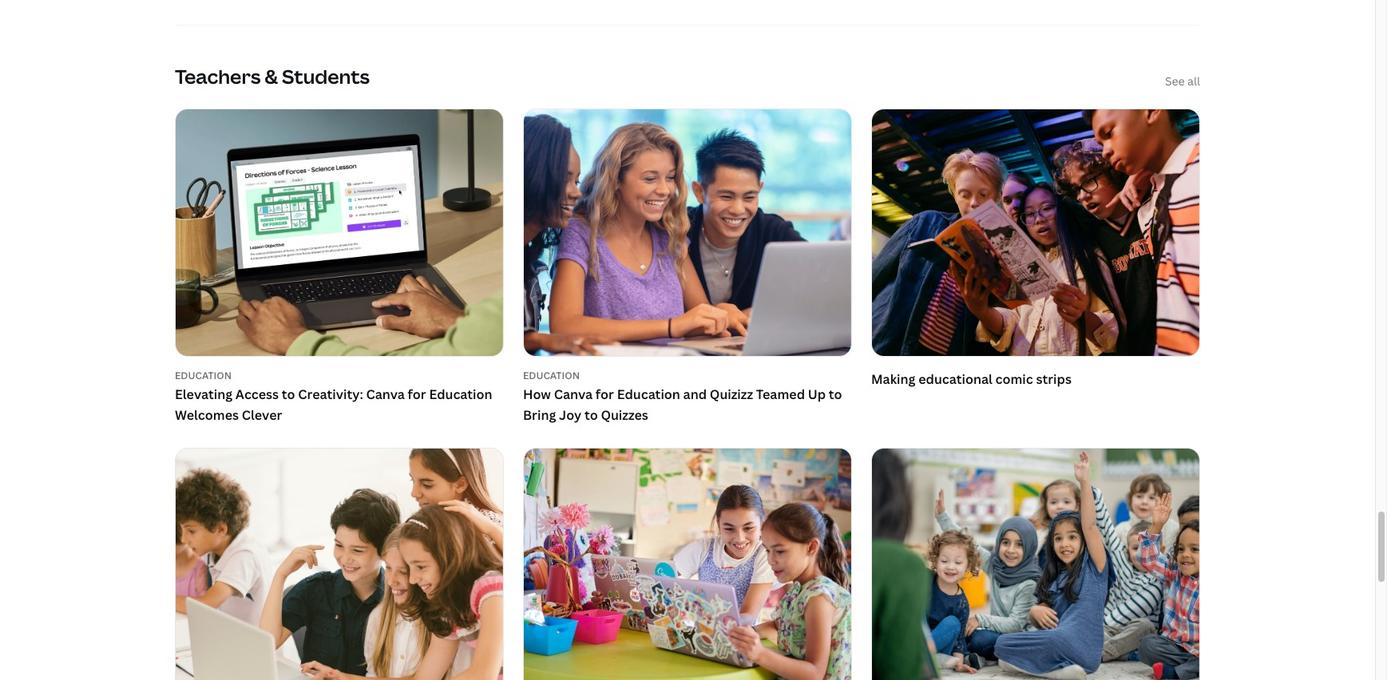 Task type: vqa. For each thing, say whether or not it's contained in the screenshot.
color associated with Color
no



Task type: describe. For each thing, give the bounding box(es) containing it.
creativity:
[[298, 386, 363, 404]]

see all link
[[1166, 72, 1201, 89]]

bring
[[523, 406, 556, 424]]

education up the quizzes
[[617, 386, 681, 404]]

comic
[[996, 370, 1034, 388]]

access
[[236, 386, 279, 404]]

see all
[[1166, 73, 1201, 88]]

&
[[265, 63, 278, 90]]

making educational comic strips link
[[872, 108, 1201, 393]]

teachers & students
[[175, 63, 370, 90]]

clever
[[242, 406, 282, 424]]

teachers
[[175, 63, 261, 90]]

1 horizontal spatial to
[[585, 406, 598, 424]]

untitleddesign6 image
[[176, 449, 503, 681]]

education how canva for education and quizizz teamed up to bring joy to quizzes
[[523, 369, 843, 424]]

making
[[872, 370, 916, 388]]

canva inside education elevating access to creativity: canva for education welcomes clever
[[366, 386, 405, 404]]

education left how in the left bottom of the page
[[429, 386, 493, 404]]



Task type: locate. For each thing, give the bounding box(es) containing it.
education up how in the left bottom of the page
[[523, 369, 580, 382]]

how
[[523, 386, 551, 404]]

education link for education
[[523, 369, 852, 382]]

making educational comic strips
[[872, 370, 1072, 388]]

for inside education elevating access to creativity: canva for education welcomes clever
[[408, 386, 426, 404]]

education link up creativity:
[[175, 369, 504, 382]]

education
[[175, 369, 232, 382], [523, 369, 580, 382], [429, 386, 493, 404], [617, 386, 681, 404]]

1 education link from the left
[[175, 369, 504, 382]]

0 horizontal spatial canva
[[366, 386, 405, 404]]

1 horizontal spatial for
[[596, 386, 614, 404]]

all
[[1188, 73, 1201, 88]]

0 horizontal spatial for
[[408, 386, 426, 404]]

welcomes
[[175, 406, 239, 424]]

how canva for education and quizizz teamed up to bring joy to quizzes link
[[523, 385, 852, 426]]

to inside education elevating access to creativity: canva for education welcomes clever
[[282, 386, 295, 404]]

1 for from the left
[[408, 386, 426, 404]]

2 horizontal spatial to
[[829, 386, 843, 404]]

up
[[808, 386, 826, 404]]

to right joy on the bottom of the page
[[585, 406, 598, 424]]

canva up joy on the bottom of the page
[[554, 386, 593, 404]]

canva
[[366, 386, 405, 404], [554, 386, 593, 404]]

joy
[[559, 406, 582, 424]]

2 for from the left
[[596, 386, 614, 404]]

elevating
[[175, 386, 233, 404]]

elevating access to creativity: canva for education welcomes clever link
[[175, 385, 504, 426]]

educational
[[919, 370, 993, 388]]

2 education link from the left
[[523, 369, 852, 382]]

students
[[282, 63, 370, 90]]

educationgouldsisters001 image
[[524, 449, 852, 681]]

to right up
[[829, 386, 843, 404]]

for
[[408, 386, 426, 404], [596, 386, 614, 404]]

untitleddesign4 image
[[872, 449, 1200, 681]]

0 horizontal spatial to
[[282, 386, 295, 404]]

1 canva from the left
[[366, 386, 405, 404]]

0 horizontal spatial education link
[[175, 369, 504, 382]]

quizzes
[[601, 406, 649, 424]]

canva right creativity:
[[366, 386, 405, 404]]

education link
[[175, 369, 504, 382], [523, 369, 852, 382]]

quizizz
[[710, 386, 754, 404]]

1 horizontal spatial education link
[[523, 369, 852, 382]]

education elevating access to creativity: canva for education welcomes clever
[[175, 369, 493, 424]]

2 canva from the left
[[554, 386, 593, 404]]

for inside education how canva for education and quizizz teamed up to bring joy to quizzes
[[596, 386, 614, 404]]

see
[[1166, 73, 1186, 88]]

teamed
[[756, 386, 805, 404]]

to right access
[[282, 386, 295, 404]]

education link for creativity:
[[175, 369, 504, 382]]

to
[[282, 386, 295, 404], [829, 386, 843, 404], [585, 406, 598, 424]]

education link up "and"
[[523, 369, 852, 382]]

education up elevating
[[175, 369, 232, 382]]

and
[[684, 386, 707, 404]]

canva inside education how canva for education and quizizz teamed up to bring joy to quizzes
[[554, 386, 593, 404]]

1 horizontal spatial canva
[[554, 386, 593, 404]]

strips
[[1037, 370, 1072, 388]]



